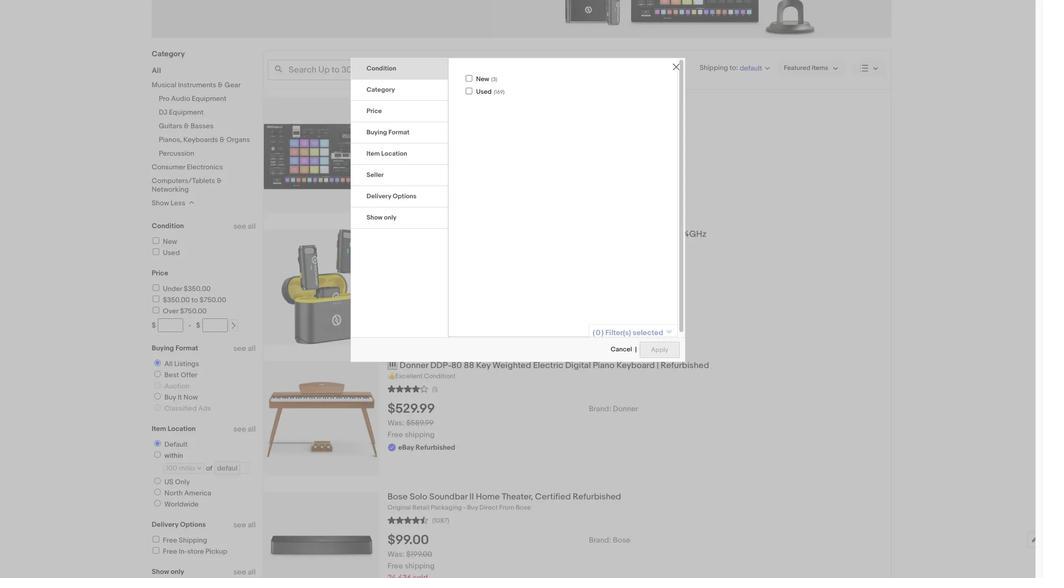 Task type: describe. For each thing, give the bounding box(es) containing it.
0 horizontal spatial buy
[[164, 393, 176, 402]]

|
[[657, 361, 659, 371]]

free shipping
[[163, 537, 207, 545]]

over
[[163, 307, 178, 316]]

1 vertical spatial $350.00
[[163, 296, 190, 305]]

retail
[[413, 504, 430, 512]]

0 horizontal spatial price
[[152, 269, 169, 278]]

4.5 out of 5 stars image
[[388, 516, 428, 525]]

used link
[[151, 249, 180, 257]]

656ft
[[654, 229, 675, 240]]

america
[[184, 489, 211, 498]]

) for new
[[496, 76, 498, 83]]

free right free shipping option
[[163, 537, 177, 545]]

( for used
[[494, 89, 496, 96]]

us
[[164, 478, 174, 487]]

mv-
[[454, 98, 470, 108]]

within
[[164, 452, 183, 460]]

1 vertical spatial format
[[176, 344, 198, 353]]

key
[[476, 361, 491, 371]]

1 vertical spatial only
[[171, 568, 184, 577]]

ebay refurbished for $529.99
[[399, 444, 456, 452]]

all for default
[[248, 425, 256, 435]]

refurbished down "watching"
[[416, 147, 456, 155]]

north america link
[[150, 489, 214, 498]]

see for default
[[234, 425, 246, 435]]

pro
[[159, 94, 170, 103]]

worldwide
[[164, 501, 199, 509]]

item inside tab list
[[367, 150, 380, 158]]

digital
[[566, 361, 591, 371]]

guitars & basses link
[[159, 122, 214, 130]]

Buy It Now radio
[[154, 393, 161, 400]]

Maximum Value text field
[[202, 319, 228, 333]]

👍Excellent Condition! text field
[[388, 373, 892, 381]]

1 vertical spatial location
[[168, 425, 196, 434]]

cancel button
[[611, 342, 633, 359]]

Default radio
[[154, 441, 161, 447]]

1 vertical spatial delivery
[[152, 521, 179, 530]]

delivery inside tab list
[[367, 192, 392, 201]]

verselab
[[417, 98, 452, 108]]

👍excellent
[[388, 373, 423, 381]]

(1087) link
[[388, 516, 450, 525]]

$350.00 to $750.00
[[163, 296, 226, 305]]

1 horizontal spatial condition
[[367, 64, 397, 73]]

1 vertical spatial $750.00
[[180, 307, 207, 316]]

Used checkbox
[[153, 249, 159, 255]]

submit price range image
[[230, 323, 237, 330]]

$ for minimum value text box
[[152, 321, 156, 330]]

it
[[178, 393, 182, 402]]

& down 'electronics'
[[217, 177, 222, 185]]

keyboard
[[617, 361, 655, 371]]

0 vertical spatial equipment
[[192, 94, 227, 103]]

lark
[[427, 229, 443, 240]]

(1) link
[[388, 384, 438, 394]]

& left gear
[[218, 81, 223, 89]]

see for all listings
[[234, 344, 246, 354]]

piano
[[593, 361, 615, 371]]

home
[[476, 492, 500, 503]]

microphone,
[[525, 229, 575, 240]]

0 vertical spatial bose
[[388, 492, 408, 503]]

80
[[452, 361, 462, 371]]

1 horizontal spatial show only
[[367, 214, 397, 222]]

Worldwide radio
[[154, 501, 161, 507]]

in-
[[179, 548, 187, 556]]

solo
[[410, 492, 428, 503]]

format inside tab list
[[389, 128, 410, 137]]

0 horizontal spatial buying
[[152, 344, 174, 353]]

Best Offer radio
[[154, 371, 161, 378]]

new ( 3 )
[[476, 75, 498, 83]]

theater,
[[502, 492, 533, 503]]

pianos, keyboards & organs link
[[159, 136, 250, 144]]

electronics
[[187, 163, 223, 172]]

114 watching
[[388, 133, 431, 143]]

Over $750.00 checkbox
[[153, 307, 159, 314]]

under
[[163, 285, 182, 293]]

free inside brand: bose was: $199.00 free shipping
[[388, 562, 403, 572]]

0 horizontal spatial item
[[152, 425, 166, 434]]

seller
[[367, 171, 384, 179]]

0 horizontal spatial -
[[188, 321, 191, 330]]

buying format inside tab list
[[367, 128, 410, 137]]

hollyland lark m1 wireless lavalier microphone, noise cancellation 656ft 2.4ghz
[[388, 229, 707, 240]]

only inside tab list
[[384, 214, 397, 222]]

free left in-
[[163, 548, 177, 556]]

us only
[[164, 478, 190, 487]]

2 ebay refurbished from the top
[[399, 266, 456, 275]]

all musical instruments & gear pro audio equipment dj equipment guitars & basses pianos, keyboards & organs percussion consumer electronics computers/tablets & networking show less
[[152, 66, 250, 208]]

gear
[[225, 81, 241, 89]]

see all button for new
[[234, 222, 256, 232]]

🎹
[[388, 361, 398, 371]]

only
[[175, 478, 190, 487]]

2.4ghz
[[677, 229, 707, 240]]

Apply submit
[[640, 342, 680, 358]]

5 all from the top
[[248, 568, 256, 578]]

$527.99
[[388, 116, 434, 132]]

to
[[192, 296, 198, 305]]

pianos,
[[159, 136, 182, 144]]

original
[[388, 504, 411, 512]]

114
[[388, 133, 398, 143]]

production
[[475, 98, 519, 108]]

all for free shipping
[[248, 521, 256, 531]]

location inside tab list
[[382, 150, 407, 158]]

pickup
[[206, 548, 228, 556]]

$350.00 to $750.00 link
[[151, 296, 226, 305]]

0 horizontal spatial category
[[152, 49, 185, 59]]

basses
[[191, 122, 214, 130]]

musical instruments & gear link
[[152, 81, 241, 89]]

all for new
[[248, 222, 256, 232]]

used ( 169 )
[[476, 88, 505, 96]]

over $750.00
[[163, 307, 207, 316]]

1 vertical spatial delivery options
[[152, 521, 206, 530]]

free shipping link
[[151, 537, 207, 545]]

north
[[164, 489, 183, 498]]

was: for $529.99
[[388, 419, 405, 428]]

tab list containing condition
[[351, 58, 448, 229]]

- inside bose solo soundbar ii home theater, certified refurbished original retail packaging - buy direct from bose
[[464, 504, 466, 512]]

best offer link
[[150, 371, 200, 380]]

see all for new
[[234, 222, 256, 232]]

0 horizontal spatial options
[[180, 521, 206, 530]]

packaging
[[431, 504, 462, 512]]

free in-store pickup
[[163, 548, 228, 556]]

Under $350.00 checkbox
[[153, 285, 159, 291]]

refurbished right studio
[[548, 98, 597, 108]]

bose inside brand: bose was: $199.00 free shipping
[[613, 536, 631, 546]]

less
[[171, 199, 185, 208]]

$199.00
[[406, 550, 432, 560]]

close image
[[673, 63, 680, 71]]

see all button for all listings
[[234, 344, 256, 354]]

buying inside tab list
[[367, 128, 387, 137]]

now
[[184, 393, 198, 402]]

default
[[164, 441, 188, 449]]

all for all listings
[[248, 344, 256, 354]]

buy it now link
[[150, 393, 200, 402]]

5 see all button from the top
[[234, 568, 256, 578]]

Minimum Value text field
[[158, 319, 183, 333]]

🎹 donner ddp-80 88 key weighted electric digital piano keyboard | refurbished image
[[264, 361, 379, 476]]

lavalier
[[493, 229, 523, 240]]

see all for free shipping
[[234, 521, 256, 531]]

bose solo soundbar ii home theater, certified refurbished image
[[264, 507, 379, 579]]

default link
[[150, 441, 190, 449]]

all listings link
[[150, 360, 201, 369]]

🎹 donner ddp-80 88 key weighted electric digital piano keyboard | refurbished 👍excellent condition!
[[388, 361, 710, 381]]

Original Retail Packaging - Buy Direct From Bose text field
[[388, 504, 892, 513]]

0 vertical spatial $350.00
[[184, 285, 211, 293]]

guitars
[[159, 122, 182, 130]]

pro audio equipment link
[[159, 94, 227, 103]]



Task type: vqa. For each thing, say whether or not it's contained in the screenshot.
the states
no



Task type: locate. For each thing, give the bounding box(es) containing it.
buying
[[367, 128, 387, 137], [152, 344, 174, 353]]

shipping down the $589.99
[[405, 430, 435, 440]]

-
[[188, 321, 191, 330], [464, 504, 466, 512]]

auction link
[[150, 382, 192, 391]]

dialog
[[0, 0, 1044, 579]]

1 horizontal spatial buying format
[[367, 128, 410, 137]]

(1087)
[[433, 517, 450, 525]]

watching
[[399, 133, 431, 143]]

delivery options down seller
[[367, 192, 417, 201]]

item up "default" "option"
[[152, 425, 166, 434]]

all for all musical instruments & gear pro audio equipment dj equipment guitars & basses pianos, keyboards & organs percussion consumer electronics computers/tablets & networking show less
[[152, 66, 161, 76]]

1 horizontal spatial category
[[367, 86, 395, 94]]

bose up original
[[388, 492, 408, 503]]

Classified Ads radio
[[154, 405, 161, 411]]

refurbished down the $589.99
[[416, 444, 456, 452]]

bose down theater,
[[516, 504, 531, 512]]

donner inside 🎹 donner ddp-80 88 key weighted electric digital piano keyboard | refurbished 👍excellent condition!
[[400, 361, 429, 371]]

tab list
[[351, 58, 448, 229]]

see all button for default
[[234, 425, 256, 435]]

1 ebay from the top
[[399, 147, 414, 155]]

best offer
[[164, 371, 198, 380]]

US Only radio
[[154, 478, 161, 485]]

0 horizontal spatial used
[[163, 249, 180, 257]]

new inside dialog
[[476, 75, 490, 83]]

all for all listings
[[164, 360, 173, 369]]

North America radio
[[154, 489, 161, 496]]

) up production
[[504, 89, 505, 96]]

1 horizontal spatial format
[[389, 128, 410, 137]]

donner for brand:
[[613, 405, 639, 414]]

3 all from the top
[[248, 425, 256, 435]]

show only up the hollyland
[[367, 214, 397, 222]]

169
[[496, 89, 504, 96]]

was: down $529.99
[[388, 419, 405, 428]]

show less button
[[152, 199, 194, 208]]

1 see from the top
[[234, 222, 246, 232]]

show only down "free in-store pickup" checkbox
[[152, 568, 184, 577]]

default text field
[[215, 462, 240, 476]]

format up the listings
[[176, 344, 198, 353]]

buy
[[164, 393, 176, 402], [468, 504, 478, 512]]

delivery
[[367, 192, 392, 201], [152, 521, 179, 530]]

show down seller
[[367, 214, 383, 222]]

instruments
[[178, 81, 216, 89]]

shipping down $199.00 on the bottom
[[405, 562, 435, 572]]

item location inside tab list
[[367, 150, 407, 158]]

4 see all from the top
[[234, 521, 256, 531]]

( up production
[[494, 89, 496, 96]]

direct
[[480, 504, 498, 512]]

) for used
[[504, 89, 505, 96]]

0 horizontal spatial condition
[[152, 222, 184, 230]]

5 see all from the top
[[234, 568, 256, 578]]

$750.00
[[200, 296, 226, 305], [180, 307, 207, 316]]

( inside new ( 3 )
[[492, 76, 493, 83]]

$
[[152, 321, 156, 330], [196, 321, 200, 330]]

category up roland
[[367, 86, 395, 94]]

$99.00
[[388, 533, 429, 549]]

1 horizontal spatial )
[[504, 89, 505, 96]]

dj
[[159, 108, 167, 117]]

0 horizontal spatial bose
[[388, 492, 408, 503]]

$350.00
[[184, 285, 211, 293], [163, 296, 190, 305]]

was: down $99.00
[[388, 550, 405, 560]]

buying format
[[367, 128, 410, 137], [152, 344, 198, 353]]

1 all from the top
[[248, 222, 256, 232]]

1 horizontal spatial -
[[464, 504, 466, 512]]

free
[[388, 430, 403, 440], [163, 537, 177, 545], [163, 548, 177, 556], [388, 562, 403, 572]]

(1)
[[433, 386, 438, 394]]

1 vertical spatial -
[[464, 504, 466, 512]]

go image
[[242, 466, 249, 473]]

new for new ( 3 )
[[476, 75, 490, 83]]

category up the musical
[[152, 49, 185, 59]]

0 vertical spatial delivery
[[367, 192, 392, 201]]

2 ebay from the top
[[399, 266, 414, 275]]

new
[[476, 75, 490, 83], [163, 238, 177, 246]]

ebay for $527.99
[[399, 147, 414, 155]]

& down 'dj equipment' link at the left top of page
[[184, 122, 189, 130]]

1 vertical spatial options
[[180, 521, 206, 530]]

options
[[393, 192, 417, 201], [180, 521, 206, 530]]

condition up roland
[[367, 64, 397, 73]]

ddp-
[[431, 361, 452, 371]]

0 vertical spatial $750.00
[[200, 296, 226, 305]]

options up shipping
[[180, 521, 206, 530]]

1 horizontal spatial bose
[[516, 504, 531, 512]]

ebay refurbished for $527.99
[[399, 147, 456, 155]]

refurbished down lark
[[416, 266, 456, 275]]

from
[[500, 504, 515, 512]]

$ for maximum value text box
[[196, 321, 200, 330]]

1 horizontal spatial $
[[196, 321, 200, 330]]

donner up 👍excellent
[[400, 361, 429, 371]]

3
[[493, 76, 496, 83]]

location down 114
[[382, 150, 407, 158]]

ebay refurbished down the $589.99
[[399, 444, 456, 452]]

1 vertical spatial buying format
[[152, 344, 198, 353]]

show only
[[367, 214, 397, 222], [152, 568, 184, 577]]

buying up all listings option
[[152, 344, 174, 353]]

0 vertical spatial condition
[[367, 64, 397, 73]]

0 horizontal spatial all
[[152, 66, 161, 76]]

see for free shipping
[[234, 521, 246, 531]]

1 vertical spatial was:
[[388, 550, 405, 560]]

$750.00 right "to"
[[200, 296, 226, 305]]

show inside all musical instruments & gear pro audio equipment dj equipment guitars & basses pianos, keyboards & organs percussion consumer electronics computers/tablets & networking show less
[[152, 199, 169, 208]]

0 vertical spatial price
[[367, 107, 382, 115]]

$350.00 up over $750.00 link
[[163, 296, 190, 305]]

brand: bose was: $199.00 free shipping
[[388, 536, 631, 572]]

1 vertical spatial show only
[[152, 568, 184, 577]]

( for new
[[492, 76, 493, 83]]

refurbished up original retail packaging - buy direct from bose text field in the bottom of the page
[[573, 492, 622, 503]]

used down new link
[[163, 249, 180, 257]]

ebay refurbished down "watching"
[[399, 147, 456, 155]]

1 $ from the left
[[152, 321, 156, 330]]

shipping inside brand: bose was: $199.00 free shipping
[[405, 562, 435, 572]]

0 vertical spatial item location
[[367, 150, 407, 158]]

only up the hollyland
[[384, 214, 397, 222]]

percussion
[[159, 149, 194, 158]]

1 vertical spatial donner
[[613, 405, 639, 414]]

options up the hollyland
[[393, 192, 417, 201]]

1 vertical spatial equipment
[[169, 108, 204, 117]]

equipment down instruments on the top left of page
[[192, 94, 227, 103]]

& left organs
[[220, 136, 225, 144]]

4 see from the top
[[234, 521, 246, 531]]

1 horizontal spatial delivery options
[[367, 192, 417, 201]]

free in-store pickup link
[[151, 548, 228, 556]]

all right all listings option
[[164, 360, 173, 369]]

ebay refurbished down lark
[[399, 266, 456, 275]]

- down the over $750.00
[[188, 321, 191, 330]]

$ down over $750.00 option on the left bottom
[[152, 321, 156, 330]]

1 horizontal spatial used
[[476, 88, 492, 96]]

classified
[[164, 405, 197, 413]]

0 horizontal spatial new
[[163, 238, 177, 246]]

1 vertical spatial item location
[[152, 425, 196, 434]]

new link
[[151, 238, 177, 246]]

all inside all musical instruments & gear pro audio equipment dj equipment guitars & basses pianos, keyboards & organs percussion consumer electronics computers/tablets & networking show less
[[152, 66, 161, 76]]

1 vertical spatial condition
[[152, 222, 184, 230]]

0 horizontal spatial $
[[152, 321, 156, 330]]

price
[[367, 107, 382, 115], [152, 269, 169, 278]]

used down new ( 3 )
[[476, 88, 492, 96]]

condition up new link
[[152, 222, 184, 230]]

1 brand: from the top
[[589, 405, 612, 414]]

shipping inside the brand: donner was: $589.99 free shipping
[[405, 430, 435, 440]]

2 see from the top
[[234, 344, 246, 354]]

1 horizontal spatial options
[[393, 192, 417, 201]]

shipping
[[405, 430, 435, 440], [405, 562, 435, 572]]

was:
[[388, 419, 405, 428], [388, 550, 405, 560]]

1 horizontal spatial new
[[476, 75, 490, 83]]

used for used
[[163, 249, 180, 257]]

see for new
[[234, 222, 246, 232]]

category
[[152, 49, 185, 59], [367, 86, 395, 94]]

hollyland lark m1 wireless lavalier microphone, noise cancellation 656ft 2.4ghz image
[[282, 229, 361, 345]]

1 shipping from the top
[[405, 430, 435, 440]]

( inside used ( 169 )
[[494, 89, 496, 96]]

1 vertical spatial bose
[[516, 504, 531, 512]]

price left roland
[[367, 107, 382, 115]]

0 horizontal spatial item location
[[152, 425, 196, 434]]

4 see all button from the top
[[234, 521, 256, 531]]

worldwide link
[[150, 501, 201, 509]]

free down $529.99
[[388, 430, 403, 440]]

0 horizontal spatial show only
[[152, 568, 184, 577]]

location
[[382, 150, 407, 158], [168, 425, 196, 434]]

equipment up guitars & basses 'link'
[[169, 108, 204, 117]]

within radio
[[154, 452, 161, 458]]

0 vertical spatial ebay refurbished
[[399, 147, 456, 155]]

all
[[152, 66, 161, 76], [164, 360, 173, 369]]

new left 3 on the left top of the page
[[476, 75, 490, 83]]

see all for default
[[234, 425, 256, 435]]

roland verselab mv-1 production studio refurbished image
[[264, 98, 379, 213]]

free inside the brand: donner was: $589.99 free shipping
[[388, 430, 403, 440]]

donner for 🎹
[[400, 361, 429, 371]]

delivery options up the 'free shipping' link
[[152, 521, 206, 530]]

classified ads
[[164, 405, 211, 413]]

price inside tab list
[[367, 107, 382, 115]]

0 vertical spatial donner
[[400, 361, 429, 371]]

buy inside bose solo soundbar ii home theater, certified refurbished original retail packaging - buy direct from bose
[[468, 504, 478, 512]]

see all for all listings
[[234, 344, 256, 354]]

weighted
[[493, 361, 532, 371]]

3 see all from the top
[[234, 425, 256, 435]]

1 horizontal spatial price
[[367, 107, 382, 115]]

ebay down 114 watching
[[399, 147, 414, 155]]

0 vertical spatial category
[[152, 49, 185, 59]]

auction
[[164, 382, 190, 391]]

0 vertical spatial ebay
[[399, 147, 414, 155]]

buy it now
[[164, 393, 198, 402]]

soundbar
[[430, 492, 468, 503]]

show down "free in-store pickup" checkbox
[[152, 568, 169, 577]]

refurbished inside bose solo soundbar ii home theater, certified refurbished original retail packaging - buy direct from bose
[[573, 492, 622, 503]]

price up under $350.00 option
[[152, 269, 169, 278]]

1 vertical spatial ebay
[[399, 266, 414, 275]]

delivery down seller
[[367, 192, 392, 201]]

) up 169
[[496, 76, 498, 83]]

1 horizontal spatial (
[[494, 89, 496, 96]]

Free In-store Pickup checkbox
[[153, 548, 159, 554]]

north america
[[164, 489, 211, 498]]

3 see from the top
[[234, 425, 246, 435]]

New checkbox
[[153, 238, 159, 244]]

refurbished right | on the bottom
[[661, 361, 710, 371]]

3 ebay refurbished from the top
[[399, 444, 456, 452]]

All Listings radio
[[154, 360, 161, 367]]

hollyland
[[388, 229, 425, 240]]

percussion link
[[159, 149, 194, 158]]

2 was: from the top
[[388, 550, 405, 560]]

2 horizontal spatial bose
[[613, 536, 631, 546]]

&
[[218, 81, 223, 89], [184, 122, 189, 130], [220, 136, 225, 144], [217, 177, 222, 185]]

computers/tablets & networking link
[[152, 177, 222, 194]]

1 was: from the top
[[388, 419, 405, 428]]

used for used ( 169 )
[[476, 88, 492, 96]]

1 vertical spatial )
[[504, 89, 505, 96]]

noise
[[577, 229, 600, 240]]

buying format down roland
[[367, 128, 410, 137]]

classified ads link
[[150, 405, 213, 413]]

refurbished inside 🎹 donner ddp-80 88 key weighted electric digital piano keyboard | refurbished 👍excellent condition!
[[661, 361, 710, 371]]

shipping for $99.00
[[405, 562, 435, 572]]

0 vertical spatial all
[[152, 66, 161, 76]]

donner down 👍excellent condition! text box
[[613, 405, 639, 414]]

2 shipping from the top
[[405, 562, 435, 572]]

ebay down the $589.99
[[399, 444, 414, 452]]

3 see all button from the top
[[234, 425, 256, 435]]

1 ebay refurbished from the top
[[399, 147, 456, 155]]

location up "default"
[[168, 425, 196, 434]]

item location up "default"
[[152, 425, 196, 434]]

2 vertical spatial show
[[152, 568, 169, 577]]

- right packaging
[[464, 504, 466, 512]]

0 horizontal spatial only
[[171, 568, 184, 577]]

show down networking
[[152, 199, 169, 208]]

0 vertical spatial buying
[[367, 128, 387, 137]]

1 vertical spatial category
[[367, 86, 395, 94]]

0 vertical spatial buying format
[[367, 128, 410, 137]]

1 horizontal spatial buying
[[367, 128, 387, 137]]

brand: for $99.00
[[589, 536, 612, 546]]

dialog containing condition
[[0, 0, 1044, 579]]

1 vertical spatial show
[[367, 214, 383, 222]]

format
[[389, 128, 410, 137], [176, 344, 198, 353]]

1 vertical spatial buy
[[468, 504, 478, 512]]

roland verselab mv-1 production studio refurbished link
[[388, 98, 892, 109]]

ebay for $529.99
[[399, 444, 414, 452]]

0 vertical spatial new
[[476, 75, 490, 83]]

item location down 114
[[367, 150, 407, 158]]

0 horizontal spatial delivery
[[152, 521, 179, 530]]

0 horizontal spatial )
[[496, 76, 498, 83]]

options inside tab list
[[393, 192, 417, 201]]

) inside used ( 169 )
[[504, 89, 505, 96]]

1 vertical spatial item
[[152, 425, 166, 434]]

0 vertical spatial was:
[[388, 419, 405, 428]]

$589.99
[[406, 419, 434, 428]]

1 vertical spatial ebay refurbished
[[399, 266, 456, 275]]

all up the musical
[[152, 66, 161, 76]]

was: for $99.00
[[388, 550, 405, 560]]

was: inside the brand: donner was: $589.99 free shipping
[[388, 419, 405, 428]]

brand: inside the brand: donner was: $589.99 free shipping
[[589, 405, 612, 414]]

bose down original retail packaging - buy direct from bose text field in the bottom of the page
[[613, 536, 631, 546]]

0 horizontal spatial delivery options
[[152, 521, 206, 530]]

Auction radio
[[154, 382, 161, 389]]

roland verselab mv-1 production studio refurbished
[[388, 98, 597, 108]]

brand: donner was: $589.99 free shipping
[[388, 405, 639, 440]]

0 vertical spatial location
[[382, 150, 407, 158]]

) inside new ( 3 )
[[496, 76, 498, 83]]

$750.00 down $350.00 to $750.00
[[180, 307, 207, 316]]

was: inside brand: bose was: $199.00 free shipping
[[388, 550, 405, 560]]

electric
[[534, 361, 564, 371]]

ads
[[198, 405, 211, 413]]

shipping for $529.99
[[405, 430, 435, 440]]

1 horizontal spatial buy
[[468, 504, 478, 512]]

ebay down the hollyland
[[399, 266, 414, 275]]

brand: inside brand: bose was: $199.00 free shipping
[[589, 536, 612, 546]]

2 see all button from the top
[[234, 344, 256, 354]]

0 horizontal spatial location
[[168, 425, 196, 434]]

3 ebay from the top
[[399, 444, 414, 452]]

new up used "link"
[[163, 238, 177, 246]]

(
[[492, 76, 493, 83], [494, 89, 496, 96]]

0 vertical spatial )
[[496, 76, 498, 83]]

2 brand: from the top
[[589, 536, 612, 546]]

0 horizontal spatial (
[[492, 76, 493, 83]]

2 vertical spatial ebay refurbished
[[399, 444, 456, 452]]

0 vertical spatial used
[[476, 88, 492, 96]]

ii
[[470, 492, 474, 503]]

1 horizontal spatial donner
[[613, 405, 639, 414]]

category inside tab list
[[367, 86, 395, 94]]

brand: for $529.99
[[589, 405, 612, 414]]

0 vertical spatial shipping
[[405, 430, 435, 440]]

1 vertical spatial price
[[152, 269, 169, 278]]

5 see from the top
[[234, 568, 246, 578]]

buying format up all listings link
[[152, 344, 198, 353]]

keyboards
[[184, 136, 218, 144]]

1 see all button from the top
[[234, 222, 256, 232]]

0 horizontal spatial format
[[176, 344, 198, 353]]

0 vertical spatial (
[[492, 76, 493, 83]]

1 horizontal spatial location
[[382, 150, 407, 158]]

certified
[[535, 492, 571, 503]]

see all button for free shipping
[[234, 521, 256, 531]]

audio
[[171, 94, 190, 103]]

1
[[470, 98, 473, 108]]

buy down the ii
[[468, 504, 478, 512]]

1 vertical spatial new
[[163, 238, 177, 246]]

0 vertical spatial item
[[367, 150, 380, 158]]

1 horizontal spatial item
[[367, 150, 380, 158]]

consumer electronics link
[[152, 163, 223, 172]]

bose solo soundbar ii home theater, certified refurbished original retail packaging - buy direct from bose
[[388, 492, 622, 512]]

buying left 114
[[367, 128, 387, 137]]

Free Shipping checkbox
[[153, 537, 159, 543]]

under $350.00 link
[[151, 285, 211, 293]]

under $350.00
[[163, 285, 211, 293]]

2 all from the top
[[248, 344, 256, 354]]

1 horizontal spatial item location
[[367, 150, 407, 158]]

free down $99.00
[[388, 562, 403, 572]]

0 vertical spatial buy
[[164, 393, 176, 402]]

0 vertical spatial -
[[188, 321, 191, 330]]

roland
[[388, 98, 415, 108]]

4 out of 5 stars image
[[388, 384, 428, 394]]

1 vertical spatial used
[[163, 249, 180, 257]]

1 see all from the top
[[234, 222, 256, 232]]

only down in-
[[171, 568, 184, 577]]

donner inside the brand: donner was: $589.99 free shipping
[[613, 405, 639, 414]]

1 vertical spatial all
[[164, 360, 173, 369]]

$ left maximum value text box
[[196, 321, 200, 330]]

88
[[464, 361, 475, 371]]

buy left it
[[164, 393, 176, 402]]

None checkbox
[[466, 75, 473, 82], [466, 88, 473, 95], [466, 75, 473, 82], [466, 88, 473, 95]]

2 $ from the left
[[196, 321, 200, 330]]

format down roland
[[389, 128, 410, 137]]

delivery options inside tab list
[[367, 192, 417, 201]]

delivery up free shipping option
[[152, 521, 179, 530]]

consumer
[[152, 163, 185, 172]]

new for new
[[163, 238, 177, 246]]

bose
[[388, 492, 408, 503], [516, 504, 531, 512], [613, 536, 631, 546]]

studio
[[521, 98, 546, 108]]

0 vertical spatial options
[[393, 192, 417, 201]]

store
[[187, 548, 204, 556]]

0 vertical spatial show
[[152, 199, 169, 208]]

ebay
[[399, 147, 414, 155], [399, 266, 414, 275], [399, 444, 414, 452]]

item up seller
[[367, 150, 380, 158]]

2 see all from the top
[[234, 344, 256, 354]]

brand:
[[589, 405, 612, 414], [589, 536, 612, 546]]

$350.00 up "to"
[[184, 285, 211, 293]]

$350.00 to $750.00 checkbox
[[153, 296, 159, 303]]

us only link
[[150, 478, 192, 487]]

4 all from the top
[[248, 521, 256, 531]]

( up used ( 169 )
[[492, 76, 493, 83]]



